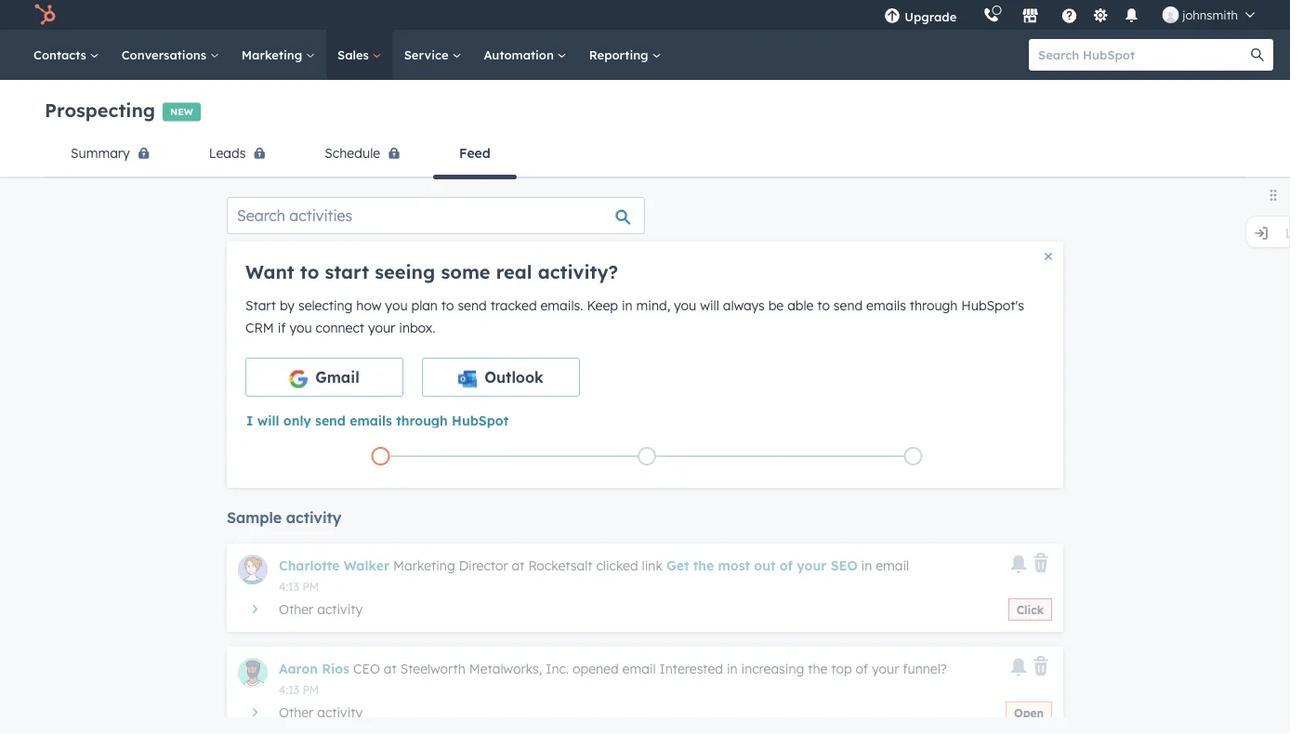 Task type: locate. For each thing, give the bounding box(es) containing it.
automation
[[484, 47, 558, 62]]

search button
[[1242, 39, 1274, 71]]

menu
[[871, 0, 1268, 30]]

hubspot image
[[33, 4, 56, 26]]

navigation
[[45, 131, 1246, 179]]

marketplaces image
[[1022, 8, 1039, 25]]

upgrade image
[[884, 8, 901, 25]]

contacts
[[33, 47, 90, 62]]

conversations link
[[110, 30, 230, 80]]

service link
[[393, 30, 473, 80]]

navigation containing summary
[[45, 131, 1246, 179]]

automation link
[[473, 30, 578, 80]]

conversations
[[122, 47, 210, 62]]

notifications image
[[1124, 8, 1140, 25]]

help button
[[1054, 0, 1085, 30]]

sales
[[338, 47, 373, 62]]

summary link
[[45, 131, 183, 177]]

help image
[[1061, 8, 1078, 25]]

prospecting
[[45, 99, 155, 122]]

menu containing johnsmith
[[871, 0, 1268, 30]]

johnsmith
[[1183, 7, 1239, 22]]

search image
[[1252, 48, 1265, 61]]

notifications button
[[1116, 0, 1148, 30]]

service
[[404, 47, 452, 62]]

hubspot link
[[22, 4, 70, 26]]

leads
[[209, 145, 246, 161]]



Task type: describe. For each thing, give the bounding box(es) containing it.
schedule link
[[299, 131, 433, 177]]

contacts link
[[22, 30, 110, 80]]

john smith image
[[1163, 7, 1179, 23]]

Search HubSpot search field
[[1029, 39, 1257, 71]]

calling icon image
[[983, 7, 1000, 24]]

schedule
[[325, 145, 380, 161]]

upgrade
[[905, 9, 957, 24]]

feed
[[459, 145, 491, 161]]

marketing link
[[230, 30, 326, 80]]

summary
[[71, 145, 130, 161]]

settings link
[[1089, 5, 1112, 25]]

feed link
[[433, 131, 517, 179]]

marketing
[[242, 47, 306, 62]]

leads link
[[183, 131, 299, 177]]

marketplaces button
[[1011, 0, 1050, 30]]

settings image
[[1092, 8, 1109, 25]]

reporting link
[[578, 30, 673, 80]]

johnsmith button
[[1151, 0, 1266, 30]]

sales link
[[326, 30, 393, 80]]

calling icon button
[[976, 3, 1007, 27]]

new
[[170, 106, 193, 118]]

reporting
[[589, 47, 652, 62]]



Task type: vqa. For each thing, say whether or not it's contained in the screenshot.
Prospecting
yes



